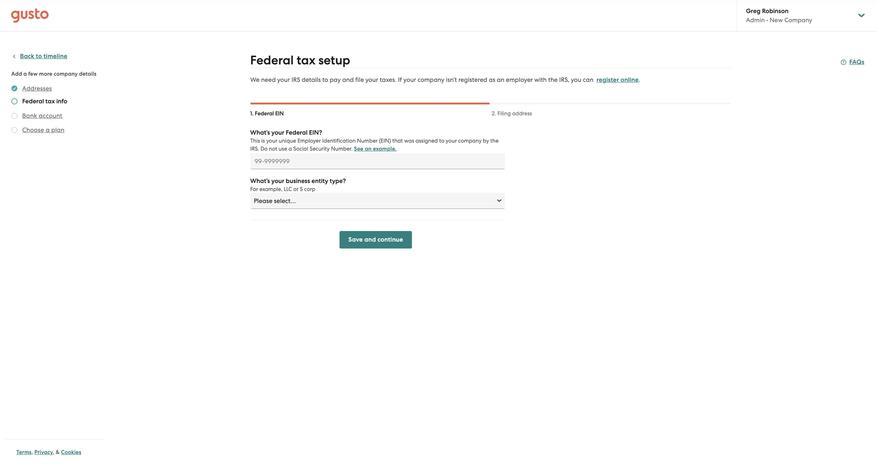 Task type: locate. For each thing, give the bounding box(es) containing it.
1 horizontal spatial details
[[302, 76, 321, 83]]

&
[[56, 450, 60, 456]]

1 what's from the top
[[250, 129, 270, 137]]

to left pay on the top left of the page
[[323, 76, 329, 83]]

back to timeline button
[[11, 52, 67, 61]]

1 horizontal spatial an
[[497, 76, 505, 83]]

what's up the 'for' on the top left
[[250, 177, 270, 185]]

a right use
[[289, 146, 292, 152]]

1 horizontal spatial ,
[[53, 450, 54, 456]]

the right by on the top
[[491, 138, 499, 144]]

back
[[20, 52, 34, 60]]

the inside we need your irs details to pay and file your taxes. if your company isn't registered as an employer with the irs, you can register online .
[[549, 76, 558, 83]]

what's your business entity type? for example, llc or s corp
[[250, 177, 346, 193]]

to right assigned
[[440, 138, 445, 144]]

2 vertical spatial to
[[440, 138, 445, 144]]

what's up is
[[250, 129, 270, 137]]

tax inside list
[[45, 98, 55, 105]]

0 vertical spatial a
[[23, 71, 27, 77]]

your up not
[[267, 138, 278, 144]]

llc
[[284, 186, 292, 193]]

circle check image
[[11, 84, 17, 93]]

business
[[286, 177, 310, 185]]

federal tax setup
[[250, 53, 351, 68]]

1 check image from the top
[[11, 98, 17, 105]]

to inside the this is your unique employer identification number (ein) that was assigned to your company by the irs. do not use a social security number.
[[440, 138, 445, 144]]

more
[[39, 71, 52, 77]]

tax for setup
[[297, 53, 316, 68]]

ein
[[275, 110, 284, 117]]

check image
[[11, 98, 17, 105], [11, 113, 17, 119]]

filing
[[498, 110, 511, 117]]

1 horizontal spatial the
[[549, 76, 558, 83]]

irs,
[[560, 76, 570, 83]]

,
[[32, 450, 33, 456], [53, 450, 54, 456]]

file
[[356, 76, 364, 83]]

2 horizontal spatial company
[[459, 138, 482, 144]]

addresses
[[22, 85, 52, 92]]

company inside the this is your unique employer identification number (ein) that was assigned to your company by the irs. do not use a social security number.
[[459, 138, 482, 144]]

setup
[[319, 53, 351, 68]]

federal up need
[[250, 53, 294, 68]]

federal tax info list
[[11, 84, 101, 136]]

tax up the irs
[[297, 53, 316, 68]]

0 vertical spatial tax
[[297, 53, 316, 68]]

1 vertical spatial to
[[323, 76, 329, 83]]

0 horizontal spatial an
[[365, 146, 372, 152]]

company left by on the top
[[459, 138, 482, 144]]

federal tax info
[[22, 98, 67, 105]]

what's for what's your business entity type? for example, llc or s corp
[[250, 177, 270, 185]]

1 horizontal spatial a
[[46, 126, 50, 134]]

unique
[[279, 138, 296, 144]]

the left irs,
[[549, 76, 558, 83]]

for
[[250, 186, 258, 193]]

tax
[[297, 53, 316, 68], [45, 98, 55, 105]]

federal inside federal tax info list
[[22, 98, 44, 105]]

0 vertical spatial what's
[[250, 129, 270, 137]]

1 horizontal spatial and
[[365, 236, 376, 244]]

account
[[39, 112, 62, 119]]

1 , from the left
[[32, 450, 33, 456]]

1 vertical spatial check image
[[11, 113, 17, 119]]

your up unique
[[272, 129, 285, 137]]

0 horizontal spatial the
[[491, 138, 499, 144]]

see
[[354, 146, 364, 152]]

an
[[497, 76, 505, 83], [365, 146, 372, 152]]

the
[[549, 76, 558, 83], [491, 138, 499, 144]]

1 vertical spatial what's
[[250, 177, 270, 185]]

assigned
[[416, 138, 438, 144]]

What's your Federal EIN? text field
[[250, 153, 505, 169]]

0 vertical spatial the
[[549, 76, 558, 83]]

a inside button
[[46, 126, 50, 134]]

this
[[250, 138, 260, 144]]

terms , privacy , & cookies
[[16, 450, 81, 456]]

0 horizontal spatial ,
[[32, 450, 33, 456]]

addresses button
[[22, 84, 52, 93]]

ein?
[[309, 129, 322, 137]]

to
[[36, 52, 42, 60], [323, 76, 329, 83], [440, 138, 445, 144]]

1 vertical spatial a
[[46, 126, 50, 134]]

0 vertical spatial to
[[36, 52, 42, 60]]

s
[[300, 186, 303, 193]]

0 vertical spatial check image
[[11, 98, 17, 105]]

federal for federal tax info
[[22, 98, 44, 105]]

choose a plan button
[[22, 126, 65, 134]]

0 horizontal spatial details
[[79, 71, 97, 77]]

company inside we need your irs details to pay and file your taxes. if your company isn't registered as an employer with the irs, you can register online .
[[418, 76, 445, 83]]

isn't
[[446, 76, 457, 83]]

home image
[[11, 8, 49, 23]]

check image down circle check image on the left
[[11, 98, 17, 105]]

0 horizontal spatial and
[[343, 76, 354, 83]]

add
[[11, 71, 22, 77]]

and right save
[[365, 236, 376, 244]]

or
[[294, 186, 299, 193]]

1 vertical spatial and
[[365, 236, 376, 244]]

filing address
[[498, 110, 533, 117]]

faqs
[[850, 58, 865, 66]]

was
[[405, 138, 415, 144]]

0 horizontal spatial to
[[36, 52, 42, 60]]

and inside we need your irs details to pay and file your taxes. if your company isn't registered as an employer with the irs, you can register online .
[[343, 76, 354, 83]]

1 vertical spatial an
[[365, 146, 372, 152]]

an inside see an example. "popup button"
[[365, 146, 372, 152]]

to right 'back'
[[36, 52, 42, 60]]

we
[[250, 76, 260, 83]]

cookies button
[[61, 448, 81, 457]]

terms
[[16, 450, 32, 456]]

2 check image from the top
[[11, 113, 17, 119]]

the inside the this is your unique employer identification number (ein) that was assigned to your company by the irs. do not use a social security number.
[[491, 138, 499, 144]]

a for add
[[23, 71, 27, 77]]

privacy
[[34, 450, 53, 456]]

register online link
[[597, 76, 639, 84]]

what's inside what's your business entity type? for example, llc or s corp
[[250, 177, 270, 185]]

plan
[[51, 126, 65, 134]]

•
[[767, 16, 769, 24]]

0 vertical spatial an
[[497, 76, 505, 83]]

company right more
[[54, 71, 78, 77]]

details inside we need your irs details to pay and file your taxes. if your company isn't registered as an employer with the irs, you can register online .
[[302, 76, 321, 83]]

to inside we need your irs details to pay and file your taxes. if your company isn't registered as an employer with the irs, you can register online .
[[323, 76, 329, 83]]

is
[[262, 138, 265, 144]]

2 vertical spatial a
[[289, 146, 292, 152]]

1 horizontal spatial company
[[418, 76, 445, 83]]

registered
[[459, 76, 488, 83]]

a left plan
[[46, 126, 50, 134]]

0 horizontal spatial a
[[23, 71, 27, 77]]

your
[[278, 76, 290, 83], [366, 76, 379, 83], [404, 76, 417, 83], [272, 129, 285, 137], [267, 138, 278, 144], [446, 138, 457, 144], [272, 177, 285, 185]]

company left isn't
[[418, 76, 445, 83]]

0 horizontal spatial company
[[54, 71, 78, 77]]

.
[[639, 76, 641, 83]]

2 horizontal spatial a
[[289, 146, 292, 152]]

faqs button
[[842, 58, 865, 67]]

to inside back to timeline button
[[36, 52, 42, 60]]

1 horizontal spatial to
[[323, 76, 329, 83]]

your up example,
[[272, 177, 285, 185]]

0 horizontal spatial tax
[[45, 98, 55, 105]]

2 what's from the top
[[250, 177, 270, 185]]

what's
[[250, 129, 270, 137], [250, 177, 270, 185]]

and left file
[[343, 76, 354, 83]]

company
[[54, 71, 78, 77], [418, 76, 445, 83], [459, 138, 482, 144]]

2 horizontal spatial to
[[440, 138, 445, 144]]

1 horizontal spatial tax
[[297, 53, 316, 68]]

what's for what's your federal ein?
[[250, 129, 270, 137]]

federal
[[250, 53, 294, 68], [22, 98, 44, 105], [255, 110, 274, 117], [286, 129, 308, 137]]

timeline
[[44, 52, 67, 60]]

see an example. button
[[354, 145, 397, 153]]

your inside what's your business entity type? for example, llc or s corp
[[272, 177, 285, 185]]

federal left ein
[[255, 110, 274, 117]]

a left few at top
[[23, 71, 27, 77]]

back to timeline
[[20, 52, 67, 60]]

federal down addresses button
[[22, 98, 44, 105]]

company for we need your irs details to pay and file your taxes. if your company isn't registered as an employer with the irs, you can register online .
[[418, 76, 445, 83]]

greg robinson admin • new company
[[747, 7, 813, 24]]

your right if
[[404, 76, 417, 83]]

security
[[310, 146, 330, 152]]

check image up check image
[[11, 113, 17, 119]]

bank account
[[22, 112, 62, 119]]

an right as
[[497, 76, 505, 83]]

, left &
[[53, 450, 54, 456]]

1 vertical spatial the
[[491, 138, 499, 144]]

not
[[269, 146, 278, 152]]

example.
[[373, 146, 397, 152]]

add a few more company details
[[11, 71, 97, 77]]

, left privacy link at left
[[32, 450, 33, 456]]

details
[[79, 71, 97, 77], [302, 76, 321, 83]]

an down number
[[365, 146, 372, 152]]

tax left the info
[[45, 98, 55, 105]]

0 vertical spatial and
[[343, 76, 354, 83]]

1 vertical spatial tax
[[45, 98, 55, 105]]

online
[[621, 76, 639, 84]]



Task type: describe. For each thing, give the bounding box(es) containing it.
privacy link
[[34, 450, 53, 456]]

by
[[483, 138, 490, 144]]

your left the irs
[[278, 76, 290, 83]]

your right assigned
[[446, 138, 457, 144]]

social
[[294, 146, 309, 152]]

number.
[[331, 146, 353, 152]]

number
[[357, 138, 378, 144]]

with
[[535, 76, 547, 83]]

entity
[[312, 177, 329, 185]]

2 , from the left
[[53, 450, 54, 456]]

example,
[[260, 186, 283, 193]]

do
[[261, 146, 268, 152]]

we need your irs details to pay and file your taxes. if your company isn't registered as an employer with the irs, you can register online .
[[250, 76, 641, 84]]

irs.
[[250, 146, 259, 152]]

save
[[349, 236, 363, 244]]

few
[[28, 71, 38, 77]]

federal for federal ein
[[255, 110, 274, 117]]

employer
[[506, 76, 533, 83]]

robinson
[[763, 7, 789, 15]]

this is your unique employer identification number (ein) that was assigned to your company by the irs. do not use a social security number.
[[250, 138, 499, 152]]

what's your federal ein?
[[250, 129, 322, 137]]

taxes.
[[380, 76, 397, 83]]

identification
[[323, 138, 356, 144]]

federal up unique
[[286, 129, 308, 137]]

you
[[571, 76, 582, 83]]

bank
[[22, 112, 37, 119]]

save and continue
[[349, 236, 403, 244]]

cookies
[[61, 450, 81, 456]]

new
[[770, 16, 784, 24]]

check image
[[11, 127, 17, 133]]

info
[[56, 98, 67, 105]]

federal ein
[[255, 110, 284, 117]]

choose a plan
[[22, 126, 65, 134]]

tax for info
[[45, 98, 55, 105]]

an inside we need your irs details to pay and file your taxes. if your company isn't registered as an employer with the irs, you can register online .
[[497, 76, 505, 83]]

that
[[393, 138, 403, 144]]

type?
[[330, 177, 346, 185]]

(ein)
[[379, 138, 391, 144]]

company
[[785, 16, 813, 24]]

continue
[[378, 236, 403, 244]]

corp
[[304, 186, 316, 193]]

a inside the this is your unique employer identification number (ein) that was assigned to your company by the irs. do not use a social security number.
[[289, 146, 292, 152]]

a for choose
[[46, 126, 50, 134]]

pay
[[330, 76, 341, 83]]

register
[[597, 76, 620, 84]]

choose
[[22, 126, 44, 134]]

bank account button
[[22, 111, 62, 120]]

greg
[[747, 7, 761, 15]]

need
[[261, 76, 276, 83]]

employer
[[298, 138, 321, 144]]

if
[[398, 76, 402, 83]]

save and continue button
[[340, 231, 412, 249]]

address
[[513, 110, 533, 117]]

company for this is your unique employer identification number (ein) that was assigned to your company by the irs. do not use a social security number.
[[459, 138, 482, 144]]

admin
[[747, 16, 766, 24]]

terms link
[[16, 450, 32, 456]]

your right file
[[366, 76, 379, 83]]

see an example.
[[354, 146, 397, 152]]

and inside button
[[365, 236, 376, 244]]

irs
[[292, 76, 300, 83]]

use
[[279, 146, 287, 152]]

federal for federal tax setup
[[250, 53, 294, 68]]

can
[[583, 76, 594, 83]]

as
[[489, 76, 496, 83]]



Task type: vqa. For each thing, say whether or not it's contained in the screenshot.
"App directory"
no



